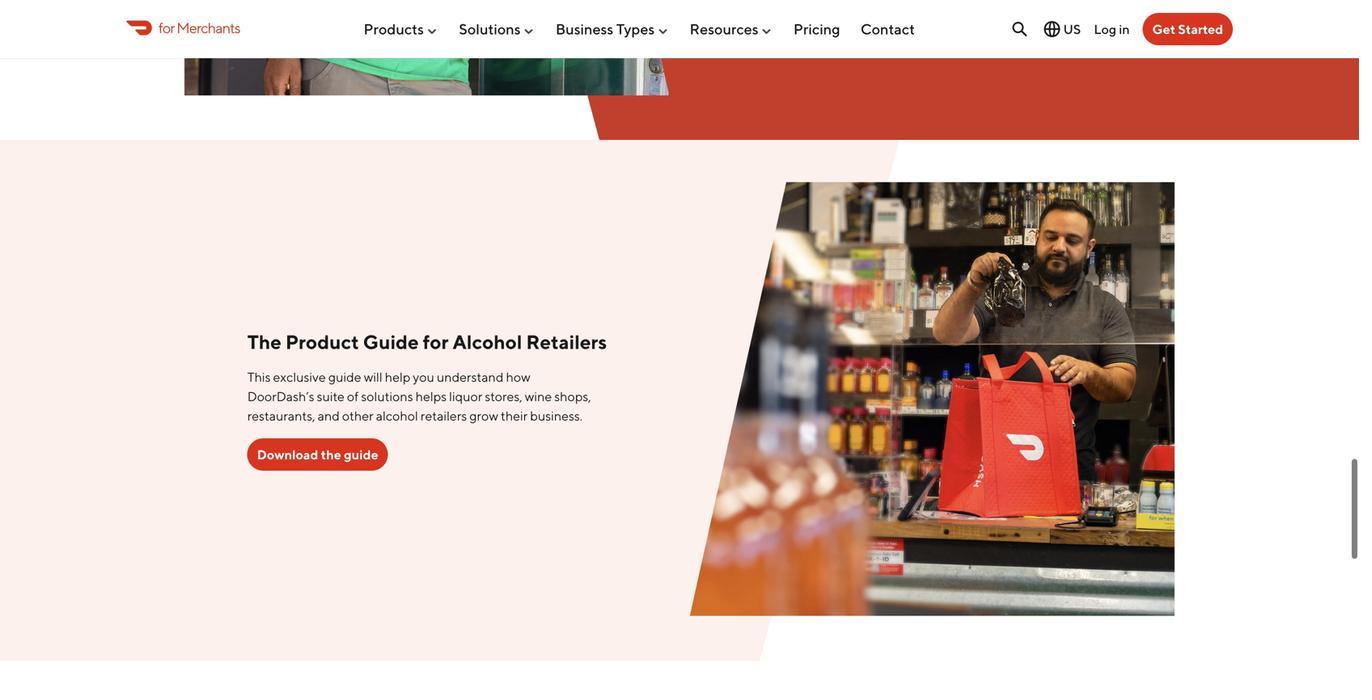 Task type: locate. For each thing, give the bounding box(es) containing it.
for up you
[[423, 331, 449, 354]]

suite
[[317, 389, 345, 404]]

business
[[556, 20, 614, 38]]

guide inside "link"
[[344, 447, 378, 463]]

for
[[159, 19, 175, 36], [423, 331, 449, 354]]

solutions
[[459, 20, 521, 38]]

log in link
[[1094, 21, 1130, 37]]

product
[[286, 331, 359, 354]]

contact link
[[861, 14, 915, 44]]

guide up of
[[328, 370, 361, 385]]

the
[[321, 447, 341, 463]]

you
[[413, 370, 434, 385]]

business.
[[530, 408, 583, 424]]

and
[[318, 408, 340, 424]]

get started button
[[1143, 13, 1233, 45]]

restaurants,
[[247, 408, 315, 424]]

business types
[[556, 20, 655, 38]]

0 horizontal spatial for
[[159, 19, 175, 36]]

grow
[[470, 408, 499, 424]]

0 vertical spatial guide
[[328, 370, 361, 385]]

other
[[342, 408, 374, 424]]

pricing
[[794, 20, 841, 38]]

wine
[[525, 389, 552, 404]]

types
[[617, 20, 655, 38]]

1 horizontal spatial for
[[423, 331, 449, 354]]

guide right the
[[344, 447, 378, 463]]

how
[[506, 370, 531, 385]]

for left merchants
[[159, 19, 175, 36]]

us
[[1064, 21, 1081, 37]]

alcohol
[[376, 408, 418, 424]]

resources
[[690, 20, 759, 38]]

the
[[247, 331, 282, 354]]

shops,
[[555, 389, 591, 404]]

helps
[[416, 389, 447, 404]]

guide for the
[[344, 447, 378, 463]]

1 vertical spatial guide
[[344, 447, 378, 463]]

liquor
[[449, 389, 483, 404]]

download the guide
[[257, 447, 378, 463]]

products link
[[364, 14, 439, 44]]

guide
[[328, 370, 361, 385], [344, 447, 378, 463]]

for merchants link
[[126, 17, 240, 39]]

understand
[[437, 370, 504, 385]]

guide inside this exclusive guide will help you understand how doordash's suite of solutions helps liquor stores, wine shops, restaurants, and other alcohol retailers grow their business.
[[328, 370, 361, 385]]



Task type: vqa. For each thing, say whether or not it's contained in the screenshot.
right for
yes



Task type: describe. For each thing, give the bounding box(es) containing it.
their
[[501, 408, 528, 424]]

1 vertical spatial for
[[423, 331, 449, 354]]

exclusive
[[273, 370, 326, 385]]

resources link
[[690, 14, 773, 44]]

in
[[1119, 21, 1130, 37]]

guide for exclusive
[[328, 370, 361, 385]]

the product guide for alcohol retailers
[[247, 331, 607, 354]]

globe line image
[[1043, 19, 1062, 39]]

savemore market & liquors owner image
[[185, 0, 670, 95]]

log
[[1094, 21, 1117, 37]]

retailers
[[526, 331, 607, 354]]

solutions
[[361, 389, 413, 404]]

mx blog - liquor locker 6 image
[[690, 182, 1175, 616]]

retailers
[[421, 408, 467, 424]]

help
[[385, 370, 411, 385]]

guide
[[363, 331, 419, 354]]

products
[[364, 20, 424, 38]]

log in
[[1094, 21, 1130, 37]]

get
[[1153, 21, 1176, 37]]

download the guide link
[[247, 439, 388, 471]]

business types link
[[556, 14, 669, 44]]

will
[[364, 370, 383, 385]]

contact
[[861, 20, 915, 38]]

started
[[1179, 21, 1224, 37]]

of
[[347, 389, 359, 404]]

doordash's
[[247, 389, 314, 404]]

0 vertical spatial for
[[159, 19, 175, 36]]

download
[[257, 447, 318, 463]]

pricing link
[[794, 14, 841, 44]]

this
[[247, 370, 271, 385]]

stores,
[[485, 389, 523, 404]]

get started
[[1153, 21, 1224, 37]]

merchants
[[177, 19, 240, 36]]

solutions link
[[459, 14, 535, 44]]

for merchants
[[159, 19, 240, 36]]

this exclusive guide will help you understand how doordash's suite of solutions helps liquor stores, wine shops, restaurants, and other alcohol retailers grow their business.
[[247, 370, 591, 424]]

alcohol
[[453, 331, 522, 354]]



